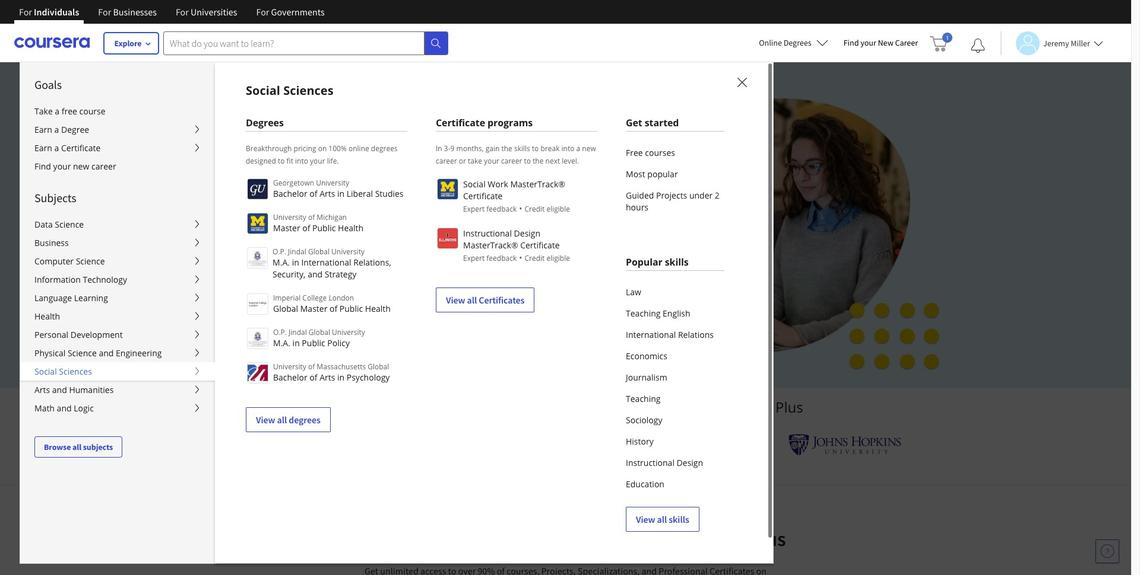 Task type: locate. For each thing, give the bounding box(es) containing it.
global up anytime
[[308, 247, 330, 257]]

1 horizontal spatial instructional
[[626, 458, 675, 469]]

sciences
[[283, 83, 333, 99], [59, 366, 92, 378]]

mastertrack® inside social work mastertrack® certificate expert feedback • credit eligible
[[510, 179, 565, 190]]

2 vertical spatial science
[[68, 348, 97, 359]]

1 vertical spatial teaching
[[626, 394, 661, 405]]

all down education link
[[657, 514, 667, 526]]

science for data
[[55, 219, 84, 230]]

1 for from the left
[[19, 6, 32, 18]]

2 expert from the top
[[463, 254, 485, 264]]

arts up math
[[34, 385, 50, 396]]

find down earn a certificate
[[34, 161, 51, 172]]

the left next
[[533, 156, 544, 166]]

social inside dropdown button
[[34, 366, 57, 378]]

free courses
[[626, 147, 675, 159]]

1 vertical spatial with
[[679, 398, 707, 417]]

sciences inside menu item
[[283, 83, 333, 99]]

eligible inside social work mastertrack® certificate expert feedback • credit eligible
[[547, 204, 570, 214]]

1 expert from the top
[[463, 204, 485, 214]]

design inside instructional design mastertrack® certificate expert feedback • credit eligible
[[514, 228, 540, 239]]

view
[[446, 295, 465, 306], [256, 414, 275, 426], [636, 514, 655, 526]]

day right the imperial college london logo
[[271, 293, 286, 305]]

shopping cart: 1 item image
[[930, 33, 952, 52]]

0 vertical spatial day
[[271, 293, 286, 305]]

teaching down law
[[626, 308, 661, 319]]

1 horizontal spatial view
[[446, 295, 465, 306]]

1 horizontal spatial sciences
[[283, 83, 333, 99]]

and up math and logic
[[52, 385, 67, 396]]

1 horizontal spatial degrees
[[784, 37, 812, 48]]

find your new career link
[[20, 157, 215, 176]]

1 horizontal spatial design
[[677, 458, 703, 469]]

• for work
[[519, 203, 522, 214]]

arts up michigan
[[320, 188, 335, 200]]

expert down the courses,
[[463, 204, 485, 214]]

eligible inside instructional design mastertrack® certificate expert feedback • credit eligible
[[547, 254, 570, 264]]

a inside popup button
[[54, 143, 59, 154]]

degrees
[[784, 37, 812, 48], [246, 116, 284, 129]]

0 vertical spatial international
[[301, 257, 351, 268]]

0 vertical spatial o.p.
[[273, 247, 286, 257]]

0 vertical spatial •
[[519, 203, 522, 214]]

break
[[541, 144, 560, 154]]

expert for instructional design mastertrack® certificate
[[463, 254, 485, 264]]

into
[[561, 144, 574, 154], [295, 156, 308, 166]]

guarantee
[[378, 321, 421, 333]]

0 vertical spatial jindal
[[288, 247, 306, 257]]

all for certificates
[[467, 295, 477, 306]]

1 vertical spatial social
[[463, 179, 486, 190]]

0 horizontal spatial social
[[34, 366, 57, 378]]

m.a. for m.a. in international relations, security, and strategy
[[273, 257, 290, 268]]

subscription
[[252, 208, 328, 226]]

and up college
[[308, 269, 323, 280]]

a for degree
[[54, 124, 59, 135]]

with left 14-
[[275, 321, 294, 333]]

0 vertical spatial credit
[[525, 204, 545, 214]]

social sciences up coursera plus image
[[246, 83, 333, 99]]

public for global
[[340, 303, 363, 315]]

with down journalism "link"
[[679, 398, 707, 417]]

public inside o.p. jindal global university m.a. in public policy
[[302, 338, 325, 349]]

university of michigan logo image
[[247, 213, 268, 235]]

find left new
[[844, 37, 859, 48]]

0 vertical spatial instructional
[[463, 228, 512, 239]]

jindal inside o.p. jindal global university m.a. in international relations, security, and strategy
[[288, 247, 306, 257]]

2 vertical spatial public
[[302, 338, 325, 349]]

day
[[271, 293, 286, 305], [308, 321, 323, 333]]

o.p. jindal global university logo image left cancel
[[247, 248, 268, 269]]

social down physical at left bottom
[[34, 366, 57, 378]]

o.p. inside o.p. jindal global university m.a. in public policy
[[273, 328, 287, 338]]

with down view all skills
[[625, 527, 664, 552]]

design
[[514, 228, 540, 239], [677, 458, 703, 469]]

social sciences button
[[20, 363, 215, 381]]

view all degrees
[[256, 414, 321, 426]]

view for view all skills
[[636, 514, 655, 526]]

instructional down programs—all
[[463, 228, 512, 239]]

teaching for teaching english
[[626, 308, 661, 319]]

anytime
[[300, 266, 334, 277]]

1 vertical spatial on
[[554, 166, 570, 184]]

1 bachelor from the top
[[273, 188, 307, 200]]

sciences inside dropdown button
[[59, 366, 92, 378]]

arts up learn
[[320, 372, 335, 384]]

view inside list
[[256, 414, 275, 426]]

1 horizontal spatial international
[[626, 330, 676, 341]]

skills left break
[[514, 144, 530, 154]]

in down 14-
[[292, 338, 300, 349]]

programs—all
[[428, 187, 514, 205]]

companies
[[603, 398, 675, 417]]

1 feedback from the top
[[486, 204, 517, 214]]

all left certificates
[[467, 295, 477, 306]]

the right 'gain'
[[501, 144, 512, 154]]

instructional down sas 'image'
[[626, 458, 675, 469]]

feedback inside social work mastertrack® certificate expert feedback • credit eligible
[[486, 204, 517, 214]]

certificate inside social work mastertrack® certificate expert feedback • credit eligible
[[463, 191, 503, 202]]

1 vertical spatial m.a.
[[273, 338, 290, 349]]

online
[[759, 37, 782, 48]]

personal development button
[[20, 326, 215, 344]]

0 horizontal spatial on
[[318, 144, 327, 154]]

expert up view all certificates
[[463, 254, 485, 264]]

1 vertical spatial public
[[340, 303, 363, 315]]

design down social work mastertrack® certificate expert feedback • credit eligible
[[514, 228, 540, 239]]

health up back
[[365, 303, 391, 315]]

career down 3-
[[436, 156, 457, 166]]

1 credit from the top
[[525, 204, 545, 214]]

1 horizontal spatial social
[[246, 83, 280, 99]]

certificate down included
[[520, 240, 560, 251]]

all inside list
[[277, 414, 287, 426]]

o.p. jindal global university m.a. in international relations, security, and strategy
[[273, 247, 391, 280]]

design down history link
[[677, 458, 703, 469]]

0 horizontal spatial find
[[34, 161, 51, 172]]

1 vertical spatial new
[[73, 161, 89, 172]]

social sciences inside menu item
[[246, 83, 333, 99]]

career down earn a certificate popup button
[[91, 161, 116, 172]]

jindal right /year
[[289, 328, 307, 338]]

1 vertical spatial into
[[295, 156, 308, 166]]

What do you want to learn? text field
[[163, 31, 425, 55]]

career
[[895, 37, 918, 48]]

a inside in 3-9 months, gain the skills to break into a new career or take your career to the next level.
[[576, 144, 580, 154]]

all right browse
[[72, 442, 81, 453]]

feedback up certificates
[[486, 254, 517, 264]]

0 vertical spatial teaching
[[626, 308, 661, 319]]

view up university of illinois at urbana-champaign image
[[256, 414, 275, 426]]

0 vertical spatial feedback
[[486, 204, 517, 214]]

0 vertical spatial arts
[[320, 188, 335, 200]]

back
[[357, 321, 376, 333]]

feedback inside instructional design mastertrack® certificate expert feedback • credit eligible
[[486, 254, 517, 264]]

and up subscription in the left of the page
[[277, 187, 300, 205]]

public down 14-
[[302, 338, 325, 349]]

computer science
[[34, 256, 105, 267]]

a for certificate
[[54, 143, 59, 154]]

money-
[[326, 321, 357, 333]]

0 horizontal spatial into
[[295, 156, 308, 166]]

career up "hands-"
[[501, 156, 522, 166]]

1 vertical spatial jindal
[[289, 328, 307, 338]]

1 horizontal spatial career
[[436, 156, 457, 166]]

a left free
[[55, 106, 59, 117]]

engineering
[[116, 348, 162, 359]]

for left businesses
[[98, 6, 111, 18]]

class
[[426, 166, 455, 184]]

expert inside social work mastertrack® certificate expert feedback • credit eligible
[[463, 204, 485, 214]]

a for free
[[55, 106, 59, 117]]

0 vertical spatial new
[[582, 144, 596, 154]]

into inside in 3-9 months, gain the skills to break into a new career or take your career to the next level.
[[561, 144, 574, 154]]

list containing free courses
[[626, 143, 724, 219]]

1 vertical spatial mastertrack®
[[463, 240, 518, 251]]

development
[[70, 330, 123, 341]]

invest in your professional goals with coursera plus
[[345, 527, 786, 552]]

public down job-
[[312, 223, 336, 234]]

0 horizontal spatial design
[[514, 228, 540, 239]]

in inside university of massachusetts global bachelor of arts in psychology
[[337, 372, 344, 384]]

degrees right online
[[371, 144, 398, 154]]

2 vertical spatial social
[[34, 366, 57, 378]]

to left the fit
[[278, 156, 285, 166]]

online degrees
[[759, 37, 812, 48]]

coursera plus image
[[221, 111, 402, 129]]

view for view all degrees
[[256, 414, 275, 426]]

3 for from the left
[[176, 6, 189, 18]]

skills inside the view all skills link
[[669, 514, 689, 526]]

get started
[[626, 116, 679, 129]]

1 horizontal spatial find
[[844, 37, 859, 48]]

international up economics
[[626, 330, 676, 341]]

1 horizontal spatial social sciences
[[246, 83, 333, 99]]

free up most
[[626, 147, 643, 159]]

1 vertical spatial free
[[288, 293, 306, 305]]

1 • from the top
[[519, 203, 522, 214]]

college
[[302, 293, 327, 303]]

technology
[[83, 274, 127, 286]]

• for design
[[519, 252, 522, 264]]

0 vertical spatial social sciences
[[246, 83, 333, 99]]

next
[[545, 156, 560, 166]]

0 vertical spatial view
[[446, 295, 465, 306]]

1 vertical spatial expert
[[463, 254, 485, 264]]

mastertrack® inside instructional design mastertrack® certificate expert feedback • credit eligible
[[463, 240, 518, 251]]

0 vertical spatial mastertrack®
[[510, 179, 565, 190]]

banner navigation
[[10, 0, 334, 33]]

o.p. inside o.p. jindal global university m.a. in international relations, security, and strategy
[[273, 247, 286, 257]]

georgetown university logo image
[[247, 179, 268, 200]]

free left trial
[[288, 293, 306, 305]]

2 feedback from the top
[[486, 254, 517, 264]]

most popular
[[626, 169, 678, 180]]

social sciences inside "social sciences" dropdown button
[[34, 366, 92, 378]]

0 vertical spatial social
[[246, 83, 280, 99]]

jindal for international
[[288, 247, 306, 257]]

2 teaching from the top
[[626, 394, 661, 405]]

• down "hands-"
[[519, 203, 522, 214]]

for for governments
[[256, 6, 269, 18]]

career
[[436, 156, 457, 166], [501, 156, 522, 166], [91, 161, 116, 172]]

physical
[[34, 348, 65, 359]]

for
[[19, 6, 32, 18], [98, 6, 111, 18], [176, 6, 189, 18], [256, 6, 269, 18]]

1 horizontal spatial the
[[533, 156, 544, 166]]

instructional design mastertrack® certificate expert feedback • credit eligible
[[463, 228, 570, 264]]

health inside 'university of michigan master of public health'
[[338, 223, 363, 234]]

jindal inside o.p. jindal global university m.a. in public policy
[[289, 328, 307, 338]]

a up level.
[[576, 144, 580, 154]]

master inside 'university of michigan master of public health'
[[273, 223, 300, 234]]

0 horizontal spatial free
[[288, 293, 306, 305]]

1 vertical spatial partnername logo image
[[437, 228, 458, 249]]

0 horizontal spatial social sciences
[[34, 366, 92, 378]]

language learning
[[34, 293, 108, 304]]

all up university of illinois at urbana-champaign image
[[277, 414, 287, 426]]

goals
[[34, 77, 62, 92]]

online degrees button
[[750, 30, 838, 56]]

in inside georgetown university bachelor of arts in liberal studies
[[337, 188, 344, 200]]

sciences up arts and humanities
[[59, 366, 92, 378]]

math
[[34, 403, 55, 414]]

1 horizontal spatial into
[[561, 144, 574, 154]]

university of michigan master of public health
[[273, 213, 363, 234]]

o.p. jindal global university logo image
[[247, 248, 268, 269], [247, 328, 268, 350]]

None search field
[[163, 31, 448, 55]]

journalism link
[[626, 368, 724, 389]]

0 horizontal spatial degrees
[[246, 116, 284, 129]]

your
[[861, 37, 876, 48], [310, 156, 325, 166], [484, 156, 499, 166], [53, 161, 71, 172], [221, 208, 249, 226], [422, 527, 461, 552]]

for left "governments"
[[256, 6, 269, 18]]

your inside explore menu element
[[53, 161, 71, 172]]

0 vertical spatial skills
[[514, 144, 530, 154]]

social down take on the left
[[463, 179, 486, 190]]

global right massachusetts
[[368, 362, 389, 372]]

1 vertical spatial o.p. jindal global university logo image
[[247, 328, 268, 350]]

degrees inside popup button
[[784, 37, 812, 48]]

free inside 'list'
[[626, 147, 643, 159]]

instructional inside instructional design mastertrack® certificate expert feedback • credit eligible
[[463, 228, 512, 239]]

of inside georgetown university bachelor of arts in liberal studies
[[310, 188, 317, 200]]

1 vertical spatial day
[[308, 321, 323, 333]]

georgetown university bachelor of arts in liberal studies
[[273, 178, 404, 200]]

social sciences up arts and humanities
[[34, 366, 92, 378]]

all inside button
[[72, 442, 81, 453]]

• up certificates
[[519, 252, 522, 264]]

into inside the breakthrough pricing on 100% online degrees designed to fit into your life.
[[295, 156, 308, 166]]

education link
[[626, 474, 724, 496]]

o.p. jindal global university logo image for m.a. in international relations, security, and strategy
[[247, 248, 268, 269]]

science inside popup button
[[55, 219, 84, 230]]

free inside button
[[288, 293, 306, 305]]

view all skills
[[636, 514, 689, 526]]

in
[[436, 144, 442, 154]]

relations,
[[353, 257, 391, 268]]

science up information technology
[[76, 256, 105, 267]]

help center image
[[1100, 545, 1115, 559]]

earn inside dropdown button
[[34, 124, 52, 135]]

close image
[[734, 74, 749, 90], [734, 74, 749, 90], [734, 74, 749, 90], [734, 74, 749, 90]]

new right break
[[582, 144, 596, 154]]

1 vertical spatial eligible
[[547, 254, 570, 264]]

coursera
[[711, 398, 772, 417], [668, 527, 745, 552]]

subjects
[[83, 442, 113, 453]]

view down education
[[636, 514, 655, 526]]

1 vertical spatial international
[[626, 330, 676, 341]]

public inside imperial college london global master of public health
[[340, 303, 363, 315]]

1 vertical spatial bachelor
[[273, 372, 307, 384]]

o.p. for m.a. in public policy
[[273, 328, 287, 338]]

view left certificates
[[446, 295, 465, 306]]

certificate up find your new career
[[61, 143, 101, 154]]

earn a degree
[[34, 124, 89, 135]]

professional
[[465, 527, 572, 552]]

instructional for instructional design
[[626, 458, 675, 469]]

miller
[[1071, 38, 1090, 48]]

learn from
[[328, 398, 406, 417]]

sciences up coursera plus image
[[283, 83, 333, 99]]

projects,
[[221, 187, 273, 205]]

instructional inside view all skills list
[[626, 458, 675, 469]]

health inside health popup button
[[34, 311, 60, 322]]

master
[[273, 223, 300, 234], [300, 303, 327, 315]]

credit for design
[[525, 254, 545, 264]]

1 vertical spatial feedback
[[486, 254, 517, 264]]

2 eligible from the top
[[547, 254, 570, 264]]

social down what do you want to learn? text box
[[246, 83, 280, 99]]

earn for earn a certificate
[[34, 143, 52, 154]]

1 vertical spatial view
[[256, 414, 275, 426]]

on left "100%"
[[318, 144, 327, 154]]

1 horizontal spatial new
[[582, 144, 596, 154]]

partnername logo image
[[437, 179, 458, 200], [437, 228, 458, 249]]

1 vertical spatial o.p.
[[273, 328, 287, 338]]

1 partnername logo image from the top
[[437, 179, 458, 200]]

health down ready
[[338, 223, 363, 234]]

teaching up sociology
[[626, 394, 661, 405]]

o.p. jindal global university m.a. in public policy
[[273, 328, 365, 349]]

mastertrack®
[[510, 179, 565, 190], [463, 240, 518, 251]]

2 for from the left
[[98, 6, 111, 18]]

bachelor right university of massachusetts global logo
[[273, 372, 307, 384]]

0 horizontal spatial new
[[73, 161, 89, 172]]

journalism
[[626, 372, 667, 384]]

1 vertical spatial degrees
[[246, 116, 284, 129]]

health up the personal
[[34, 311, 60, 322]]

global right 14-
[[309, 328, 330, 338]]

into up level.
[[561, 144, 574, 154]]

0 vertical spatial design
[[514, 228, 540, 239]]

your inside in 3-9 months, gain the skills to break into a new career or take your career to the next level.
[[484, 156, 499, 166]]

arts inside dropdown button
[[34, 385, 50, 396]]

2 vertical spatial skills
[[669, 514, 689, 526]]

find inside explore menu element
[[34, 161, 51, 172]]

•
[[519, 203, 522, 214], [519, 252, 522, 264]]

in left liberal
[[337, 188, 344, 200]]

science up the business
[[55, 219, 84, 230]]

credit inside instructional design mastertrack® certificate expert feedback • credit eligible
[[525, 254, 545, 264]]

view for view all certificates
[[446, 295, 465, 306]]

skills inside in 3-9 months, gain the skills to break into a new career or take your career to the next level.
[[514, 144, 530, 154]]

public up money- at left
[[340, 303, 363, 315]]

1 vertical spatial earn
[[34, 143, 52, 154]]

o.p.
[[273, 247, 286, 257], [273, 328, 287, 338]]

• inside social work mastertrack® certificate expert feedback • credit eligible
[[519, 203, 522, 214]]

2 credit from the top
[[525, 254, 545, 264]]

earn inside popup button
[[34, 143, 52, 154]]

science for physical
[[68, 348, 97, 359]]

in inside o.p. jindal global university m.a. in international relations, security, and strategy
[[292, 257, 299, 268]]

science down the personal development
[[68, 348, 97, 359]]

0 vertical spatial master
[[273, 223, 300, 234]]

0 vertical spatial degrees
[[371, 144, 398, 154]]

0 vertical spatial degrees
[[784, 37, 812, 48]]

o.p. right /year
[[273, 328, 287, 338]]

0 horizontal spatial health
[[34, 311, 60, 322]]

subjects
[[34, 191, 76, 205]]

start 7-day free trial
[[240, 293, 326, 305]]

0 vertical spatial into
[[561, 144, 574, 154]]

1 vertical spatial arts
[[320, 372, 335, 384]]

1 vertical spatial design
[[677, 458, 703, 469]]

list
[[626, 143, 724, 219]]

1 earn from the top
[[34, 124, 52, 135]]

2 horizontal spatial health
[[365, 303, 391, 315]]

in up security,
[[292, 257, 299, 268]]

4 for from the left
[[256, 6, 269, 18]]

into right the fit
[[295, 156, 308, 166]]

hands-
[[512, 166, 554, 184]]

in right included
[[573, 187, 585, 205]]

0 vertical spatial find
[[844, 37, 859, 48]]

international up strategy
[[301, 257, 351, 268]]

bachelor inside university of massachusetts global bachelor of arts in psychology
[[273, 372, 307, 384]]

data science
[[34, 219, 84, 230]]

0 vertical spatial o.p. jindal global university logo image
[[247, 248, 268, 269]]

imperial college london logo image
[[247, 294, 268, 315]]

social
[[246, 83, 280, 99], [463, 179, 486, 190], [34, 366, 57, 378]]

1 vertical spatial degrees
[[289, 414, 321, 426]]

0 vertical spatial public
[[312, 223, 336, 234]]

0 vertical spatial expert
[[463, 204, 485, 214]]

1 vertical spatial find
[[34, 161, 51, 172]]

earn a degree button
[[20, 121, 215, 139]]

0 horizontal spatial career
[[91, 161, 116, 172]]

bachelor
[[273, 188, 307, 200], [273, 372, 307, 384]]

to inside the breakthrough pricing on 100% online degrees designed to fit into your life.
[[278, 156, 285, 166]]

for universities
[[176, 6, 237, 18]]

1 horizontal spatial free
[[626, 147, 643, 159]]

for left individuals at the left
[[19, 6, 32, 18]]

design for instructional design
[[677, 458, 703, 469]]

0 horizontal spatial degrees
[[289, 414, 321, 426]]

for left universities
[[176, 6, 189, 18]]

a inside dropdown button
[[54, 124, 59, 135]]

certificate down work
[[463, 191, 503, 202]]

close image
[[734, 74, 749, 90], [734, 74, 749, 90], [734, 74, 749, 90], [734, 74, 749, 90], [734, 74, 749, 90], [734, 74, 749, 90], [735, 75, 750, 90]]

1 teaching from the top
[[626, 308, 661, 319]]

history
[[626, 436, 654, 448]]

view all degrees list
[[246, 178, 407, 433]]

earn a certificate button
[[20, 139, 215, 157]]

degrees inside the breakthrough pricing on 100% online degrees designed to fit into your life.
[[371, 144, 398, 154]]

1 eligible from the top
[[547, 204, 570, 214]]

o.p. jindal global university logo image down the imperial college london logo
[[247, 328, 268, 350]]

mastertrack® down programs—all
[[463, 240, 518, 251]]

to
[[532, 144, 539, 154], [278, 156, 285, 166], [524, 156, 531, 166], [327, 166, 340, 184]]

with
[[275, 321, 294, 333], [679, 398, 707, 417], [625, 527, 664, 552]]

programs
[[488, 116, 533, 129]]

view all skills link
[[626, 508, 699, 533]]

free
[[62, 106, 77, 117]]

o.p. up cancel
[[273, 247, 286, 257]]

courses
[[645, 147, 675, 159]]

master right university of michigan logo
[[273, 223, 300, 234]]

• inside instructional design mastertrack® certificate expert feedback • credit eligible
[[519, 252, 522, 264]]

1 horizontal spatial degrees
[[371, 144, 398, 154]]

bachelor down access
[[273, 188, 307, 200]]

2 bachelor from the top
[[273, 372, 307, 384]]

public inside 'university of michigan master of public health'
[[312, 223, 336, 234]]

university of illinois at urbana-champaign image
[[230, 436, 322, 455]]

design inside view all skills list
[[677, 458, 703, 469]]

or
[[459, 156, 466, 166]]

2 • from the top
[[519, 252, 522, 264]]

0 horizontal spatial sciences
[[59, 366, 92, 378]]

2 vertical spatial view
[[636, 514, 655, 526]]

learn
[[328, 398, 366, 417]]

2 earn from the top
[[34, 143, 52, 154]]

0 vertical spatial free
[[626, 147, 643, 159]]

view all certificates list
[[436, 178, 597, 313]]

on inside the unlimited access to 7,000+ world-class courses, hands-on projects, and job-ready certificate programs—all included in your subscription
[[554, 166, 570, 184]]

of
[[310, 188, 317, 200], [308, 213, 315, 223], [302, 223, 310, 234], [330, 303, 337, 315], [308, 362, 315, 372], [310, 372, 317, 384]]

on down level.
[[554, 166, 570, 184]]

english
[[663, 308, 690, 319]]

all for subjects
[[72, 442, 81, 453]]

humanities
[[69, 385, 114, 396]]

credit inside social work mastertrack® certificate expert feedback • credit eligible
[[525, 204, 545, 214]]

0 vertical spatial eligible
[[547, 204, 570, 214]]

skills down education link
[[669, 514, 689, 526]]

2 partnername logo image from the top
[[437, 228, 458, 249]]

earn down earn a degree
[[34, 143, 52, 154]]

1 vertical spatial •
[[519, 252, 522, 264]]

0 horizontal spatial the
[[501, 144, 512, 154]]

100%
[[329, 144, 347, 154]]

earn
[[34, 124, 52, 135], [34, 143, 52, 154]]

degrees up breakthrough
[[246, 116, 284, 129]]

1 vertical spatial master
[[300, 303, 327, 315]]

expert inside instructional design mastertrack® certificate expert feedback • credit eligible
[[463, 254, 485, 264]]

mastertrack® down next
[[510, 179, 565, 190]]

earn down take
[[34, 124, 52, 135]]

0 horizontal spatial instructional
[[463, 228, 512, 239]]

international
[[301, 257, 351, 268], [626, 330, 676, 341]]

for for businesses
[[98, 6, 111, 18]]

1 o.p. jindal global university logo image from the top
[[247, 248, 268, 269]]

all for skills
[[657, 514, 667, 526]]

on inside the breakthrough pricing on 100% online degrees designed to fit into your life.
[[318, 144, 327, 154]]

0 vertical spatial earn
[[34, 124, 52, 135]]

global inside o.p. jindal global university m.a. in international relations, security, and strategy
[[308, 247, 330, 257]]

m.a. inside o.p. jindal global university m.a. in international relations, security, and strategy
[[273, 257, 290, 268]]

new down earn a certificate
[[73, 161, 89, 172]]

0 horizontal spatial with
[[275, 321, 294, 333]]

certificate inside popup button
[[61, 143, 101, 154]]

7-
[[263, 293, 271, 305]]

into for certificate programs
[[561, 144, 574, 154]]

0 vertical spatial on
[[318, 144, 327, 154]]

m.a. inside o.p. jindal global university m.a. in public policy
[[273, 338, 290, 349]]

/year
[[251, 321, 273, 333]]

2 o.p. jindal global university logo image from the top
[[247, 328, 268, 350]]



Task type: vqa. For each thing, say whether or not it's contained in the screenshot.
Science
yes



Task type: describe. For each thing, give the bounding box(es) containing it.
view all certificates
[[446, 295, 525, 306]]

eligible for instructional design mastertrack® certificate
[[547, 254, 570, 264]]

degrees inside the social sciences menu item
[[246, 116, 284, 129]]

social inside social work mastertrack® certificate expert feedback • credit eligible
[[463, 179, 486, 190]]

list inside the social sciences menu item
[[626, 143, 724, 219]]

physical science and engineering button
[[20, 344, 215, 363]]

eligible for social work mastertrack® certificate
[[547, 204, 570, 214]]

coursera image
[[14, 33, 90, 52]]

popular skills
[[626, 256, 689, 269]]

global inside imperial college london global master of public health
[[273, 303, 298, 315]]

information technology
[[34, 274, 127, 286]]

law
[[626, 287, 641, 298]]

partnername logo image for instructional
[[437, 228, 458, 249]]

expert for social work mastertrack® certificate
[[463, 204, 485, 214]]

1 vertical spatial plus
[[749, 527, 786, 552]]

o.p. for m.a. in international relations, security, and strategy
[[273, 247, 286, 257]]

m.a. for m.a. in public policy
[[273, 338, 290, 349]]

/month, cancel anytime
[[235, 266, 334, 277]]

social sciences group
[[20, 62, 1140, 576]]

university of massachusetts global logo image
[[247, 363, 268, 384]]

individuals
[[34, 6, 79, 18]]

johns hopkins university image
[[789, 435, 902, 457]]

show notifications image
[[971, 39, 985, 53]]

sas image
[[626, 436, 671, 455]]

relations
[[678, 330, 714, 341]]

get
[[626, 116, 642, 129]]

arts inside university of massachusetts global bachelor of arts in psychology
[[320, 372, 335, 384]]

1 vertical spatial coursera
[[668, 527, 745, 552]]

credit for work
[[525, 204, 545, 214]]

take
[[34, 106, 53, 117]]

$399
[[232, 321, 251, 333]]

earn for earn a degree
[[34, 124, 52, 135]]

work
[[488, 179, 508, 190]]

explore menu element
[[20, 62, 215, 458]]

partnername logo image for social
[[437, 179, 458, 200]]

university inside georgetown university bachelor of arts in liberal studies
[[316, 178, 349, 188]]

invest
[[345, 527, 398, 552]]

for for individuals
[[19, 6, 32, 18]]

take a free course link
[[20, 102, 215, 121]]

take
[[468, 156, 482, 166]]

in inside the unlimited access to 7,000+ world-class courses, hands-on projects, and job-ready certificate programs—all included in your subscription
[[573, 187, 585, 205]]

day inside button
[[271, 293, 286, 305]]

breakthrough pricing on 100% online degrees designed to fit into your life.
[[246, 144, 398, 166]]

feedback for design
[[486, 254, 517, 264]]

view all degrees link
[[246, 408, 331, 433]]

guided projects under 2 hours link
[[626, 185, 724, 219]]

psychology
[[347, 372, 390, 384]]

1 horizontal spatial with
[[625, 527, 664, 552]]

access
[[284, 166, 324, 184]]

instructional design
[[626, 458, 703, 469]]

new inside explore menu element
[[73, 161, 89, 172]]

find your new career
[[844, 37, 918, 48]]

into for degrees
[[295, 156, 308, 166]]

and inside o.p. jindal global university m.a. in international relations, security, and strategy
[[308, 269, 323, 280]]

instructional for instructional design mastertrack® certificate expert feedback • credit eligible
[[463, 228, 512, 239]]

international inside o.p. jindal global university m.a. in international relations, security, and strategy
[[301, 257, 351, 268]]

to inside the unlimited access to 7,000+ world-class courses, hands-on projects, and job-ready certificate programs—all included in your subscription
[[327, 166, 340, 184]]

university inside o.p. jindal global university m.a. in public policy
[[332, 328, 365, 338]]

mastertrack® for design
[[463, 240, 518, 251]]

find for find your new career
[[34, 161, 51, 172]]

view all certificates link
[[436, 288, 535, 313]]

included
[[518, 187, 570, 205]]

for businesses
[[98, 6, 157, 18]]

guided
[[626, 190, 654, 201]]

jindal for public
[[289, 328, 307, 338]]

language learning button
[[20, 289, 215, 308]]

social work mastertrack® certificate expert feedback • credit eligible
[[463, 179, 570, 214]]

personal
[[34, 330, 68, 341]]

unlimited access to 7,000+ world-class courses, hands-on projects, and job-ready certificate programs—all included in your subscription
[[221, 166, 585, 226]]

browse
[[44, 442, 71, 453]]

for for universities
[[176, 6, 189, 18]]

1 horizontal spatial day
[[308, 321, 323, 333]]

under
[[689, 190, 713, 201]]

degree
[[61, 124, 89, 135]]

unlimited
[[221, 166, 281, 184]]

international relations link
[[626, 325, 724, 346]]

university inside 'university of michigan master of public health'
[[273, 213, 306, 223]]

university inside o.p. jindal global university m.a. in international relations, security, and strategy
[[331, 247, 365, 257]]

computer science button
[[20, 252, 215, 271]]

to left break
[[532, 144, 539, 154]]

universities
[[494, 398, 570, 417]]

new
[[878, 37, 893, 48]]

1 vertical spatial skills
[[665, 256, 689, 269]]

international inside view all skills list
[[626, 330, 676, 341]]

science for computer
[[76, 256, 105, 267]]

arts inside georgetown university bachelor of arts in liberal studies
[[320, 188, 335, 200]]

of inside imperial college london global master of public health
[[330, 303, 337, 315]]

breakthrough
[[246, 144, 292, 154]]

health inside imperial college london global master of public health
[[365, 303, 391, 315]]

goals
[[576, 527, 621, 552]]

your inside the unlimited access to 7,000+ world-class courses, hands-on projects, and job-ready certificate programs—all included in your subscription
[[221, 208, 249, 226]]

math and logic button
[[20, 400, 215, 418]]

explore
[[114, 38, 142, 49]]

sociology
[[626, 415, 662, 426]]

studies
[[375, 188, 404, 200]]

find your new career
[[34, 161, 116, 172]]

to up "hands-"
[[524, 156, 531, 166]]

fit
[[287, 156, 293, 166]]

global inside o.p. jindal global university m.a. in public policy
[[309, 328, 330, 338]]

certificate inside instructional design mastertrack® certificate expert feedback • credit eligible
[[520, 240, 560, 251]]

o.p. jindal global university logo image for m.a. in public policy
[[247, 328, 268, 350]]

and left the logic on the bottom left
[[57, 403, 72, 414]]

guided projects under 2 hours
[[626, 190, 720, 213]]

certificate programs
[[436, 116, 533, 129]]

earn a certificate
[[34, 143, 101, 154]]

0 vertical spatial plus
[[776, 398, 803, 417]]

michigan
[[317, 213, 347, 223]]

mastertrack® for work
[[510, 179, 565, 190]]

career inside explore menu element
[[91, 161, 116, 172]]

business
[[34, 238, 69, 249]]

0 vertical spatial the
[[501, 144, 512, 154]]

teaching link
[[626, 389, 724, 410]]

explore button
[[104, 33, 159, 54]]

your inside the breakthrough pricing on 100% online degrees designed to fit into your life.
[[310, 156, 325, 166]]

popular
[[626, 256, 663, 269]]

history link
[[626, 432, 724, 453]]

job-
[[303, 187, 327, 205]]

certificate up the 9
[[436, 116, 485, 129]]

data
[[34, 219, 53, 230]]

global inside university of massachusetts global bachelor of arts in psychology
[[368, 362, 389, 372]]

and down development
[[99, 348, 114, 359]]

view all skills list
[[626, 282, 724, 533]]

policy
[[327, 338, 350, 349]]

jeremy miller button
[[1001, 31, 1103, 55]]

and inside the unlimited access to 7,000+ world-class courses, hands-on projects, and job-ready certificate programs—all included in your subscription
[[277, 187, 300, 205]]

0 vertical spatial coursera
[[711, 398, 772, 417]]

online
[[349, 144, 369, 154]]

gain
[[486, 144, 500, 154]]

degrees inside list
[[289, 414, 321, 426]]

feedback for work
[[486, 204, 517, 214]]

all for degrees
[[277, 414, 287, 426]]

social sciences menu item
[[214, 62, 1140, 576]]

find for find your new career
[[844, 37, 859, 48]]

design for instructional design mastertrack® certificate expert feedback • credit eligible
[[514, 228, 540, 239]]

world-
[[387, 166, 426, 184]]

law link
[[626, 282, 724, 303]]

browse all subjects button
[[34, 437, 122, 458]]

master inside imperial college london global master of public health
[[300, 303, 327, 315]]

2
[[715, 190, 720, 201]]

in right invest
[[402, 527, 418, 552]]

bachelor inside georgetown university bachelor of arts in liberal studies
[[273, 188, 307, 200]]

for governments
[[256, 6, 325, 18]]

data science button
[[20, 216, 215, 234]]

start
[[240, 293, 261, 305]]

cancel
[[271, 266, 298, 277]]

in inside o.p. jindal global university m.a. in public policy
[[292, 338, 300, 349]]

2 horizontal spatial career
[[501, 156, 522, 166]]

teaching for teaching
[[626, 394, 661, 405]]

information
[[34, 274, 81, 286]]

business button
[[20, 234, 215, 252]]

for individuals
[[19, 6, 79, 18]]

14-
[[296, 321, 308, 333]]

businesses
[[113, 6, 157, 18]]

university inside university of massachusetts global bachelor of arts in psychology
[[273, 362, 306, 372]]

public for university
[[302, 338, 325, 349]]

designed
[[246, 156, 276, 166]]

certificate
[[365, 187, 425, 205]]

new inside in 3-9 months, gain the skills to break into a new career or take your career to the next level.
[[582, 144, 596, 154]]

and left companies
[[574, 398, 599, 417]]

0 vertical spatial with
[[275, 321, 294, 333]]

health button
[[20, 308, 215, 326]]



